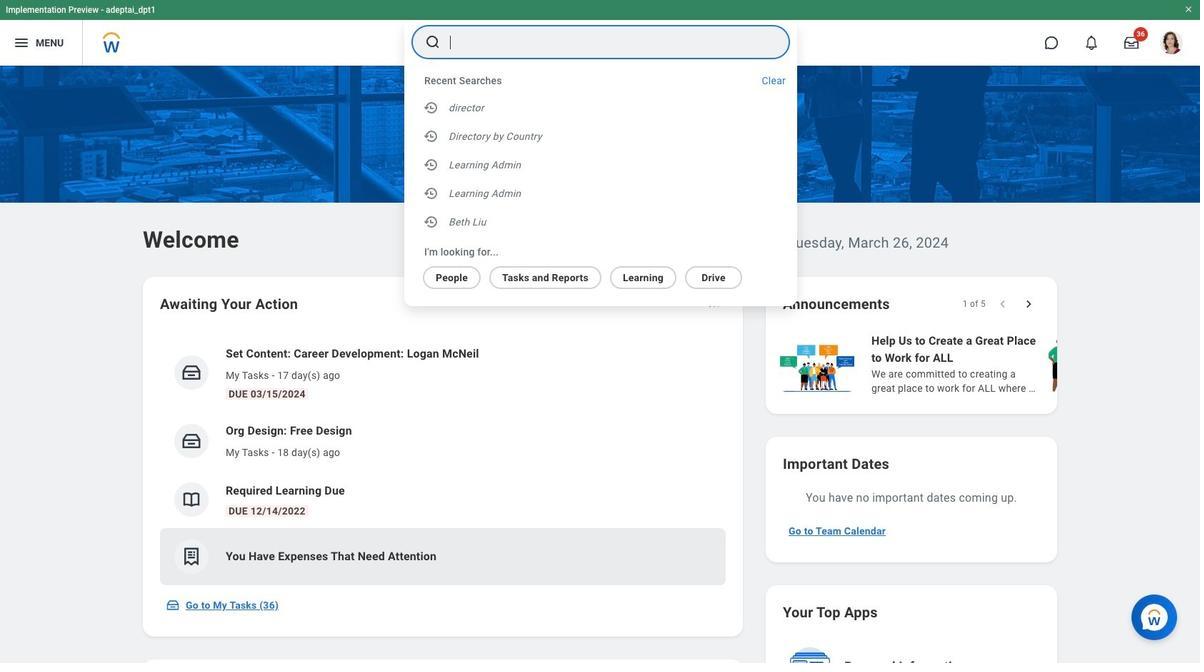 Task type: vqa. For each thing, say whether or not it's contained in the screenshot.
'status'
yes



Task type: describe. For each thing, give the bounding box(es) containing it.
search image
[[424, 34, 442, 51]]

close environment banner image
[[1185, 5, 1193, 14]]

inbox large image
[[1125, 36, 1139, 50]]

0 horizontal spatial list
[[160, 334, 726, 586]]

time image
[[423, 185, 440, 202]]

notifications large image
[[1085, 36, 1099, 50]]

1 horizontal spatial list
[[777, 332, 1200, 397]]

Search Workday  search field
[[450, 26, 760, 58]]

chevron right small image
[[1022, 297, 1036, 312]]

2 inbox image from the top
[[181, 431, 202, 452]]

dashboard expenses image
[[181, 547, 202, 568]]

1 list box from the top
[[404, 94, 797, 239]]

profile logan mcneil image
[[1160, 31, 1183, 57]]

4 time image from the top
[[423, 214, 440, 231]]

1 time image from the top
[[423, 99, 440, 116]]



Task type: locate. For each thing, give the bounding box(es) containing it.
0 vertical spatial list box
[[404, 94, 797, 239]]

None search field
[[404, 21, 797, 307]]

2 list box from the top
[[404, 261, 780, 289]]

book open image
[[181, 489, 202, 511]]

1 vertical spatial inbox image
[[181, 431, 202, 452]]

chevron left small image
[[996, 297, 1010, 312]]

3 time image from the top
[[423, 156, 440, 174]]

inbox image
[[166, 599, 180, 613]]

1 inbox image from the top
[[181, 362, 202, 384]]

list box
[[404, 94, 797, 239], [404, 261, 780, 289]]

justify image
[[13, 34, 30, 51]]

status
[[963, 299, 986, 310]]

1 vertical spatial list box
[[404, 261, 780, 289]]

main content
[[0, 66, 1200, 664]]

list
[[777, 332, 1200, 397], [160, 334, 726, 586]]

time image
[[423, 99, 440, 116], [423, 128, 440, 145], [423, 156, 440, 174], [423, 214, 440, 231]]

0 vertical spatial inbox image
[[181, 362, 202, 384]]

banner
[[0, 0, 1200, 66]]

2 time image from the top
[[423, 128, 440, 145]]

inbox image
[[181, 362, 202, 384], [181, 431, 202, 452]]



